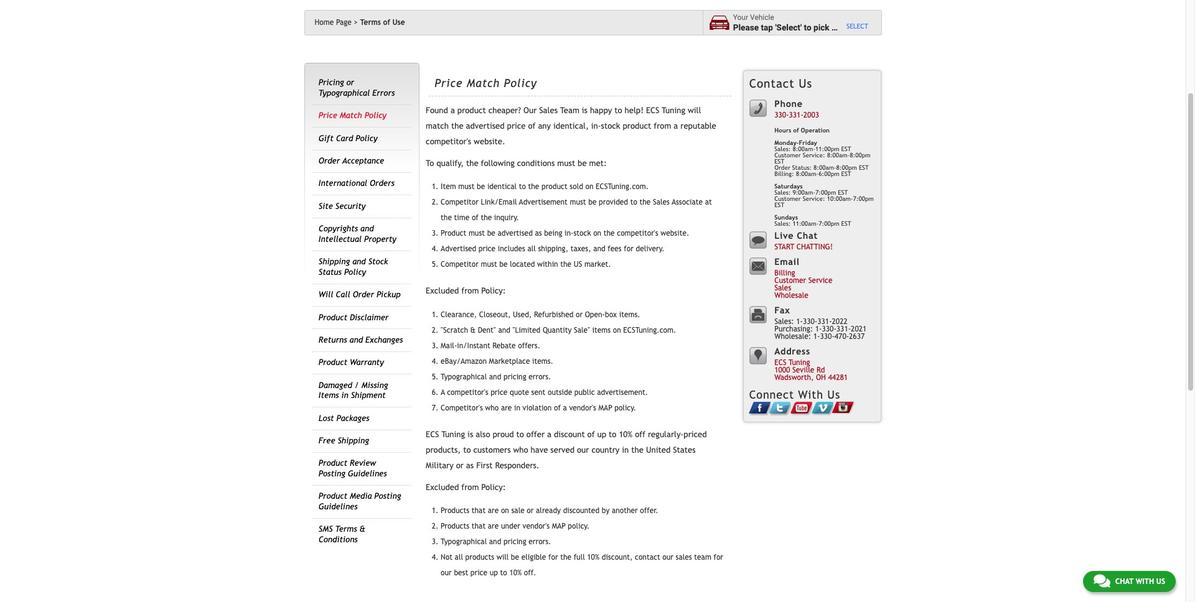 Task type: locate. For each thing, give the bounding box(es) containing it.
& left dent"
[[471, 326, 476, 335]]

vehicle
[[751, 13, 775, 22]]

2 horizontal spatial 10%
[[619, 430, 633, 440]]

0 vertical spatial price match policy
[[435, 76, 537, 89]]

and up products
[[489, 538, 502, 547]]

who up responders.
[[514, 446, 529, 455]]

a inside ecs tuning is also proud to offer a discount of up to 10% off regularly-priced products, to customers who have served our country in the united states military or as first responders.
[[547, 430, 552, 440]]

2021
[[851, 325, 867, 334]]

0 vertical spatial tuning
[[662, 106, 686, 115]]

status
[[319, 268, 342, 277]]

8:00am-
[[793, 146, 816, 153], [828, 152, 850, 159], [814, 164, 837, 171], [796, 171, 819, 177]]

0 horizontal spatial website.
[[474, 137, 506, 146]]

posting for product media posting guidelines
[[375, 492, 401, 502]]

us
[[574, 261, 583, 269]]

price match policy up "cheaper?"
[[435, 76, 537, 89]]

mail-
[[441, 342, 457, 351]]

must inside competitor link/email advertisement must be provided to the sales associate at the time of the inquiry.
[[570, 198, 586, 207]]

1 vertical spatial pricing
[[504, 538, 527, 547]]

0 vertical spatial up
[[598, 430, 607, 440]]

9:00am-
[[793, 189, 816, 196]]

be down the 'includes'
[[500, 261, 508, 269]]

price up found
[[435, 76, 463, 89]]

4 sales: from the top
[[775, 318, 795, 327]]

2 that from the top
[[472, 523, 486, 531]]

0 vertical spatial excluded
[[426, 287, 459, 296]]

1 horizontal spatial in
[[514, 404, 521, 413]]

8:00pm
[[850, 152, 871, 159], [837, 164, 858, 171]]

competitor
[[441, 198, 479, 207], [441, 261, 479, 269]]

1 horizontal spatial website.
[[661, 230, 690, 238]]

in inside ecs tuning is also proud to offer a discount of up to 10% off regularly-priced products, to customers who have served our country in the united states military or as first responders.
[[622, 446, 629, 455]]

shipping down packages
[[338, 437, 369, 446]]

0 vertical spatial match
[[467, 76, 500, 89]]

1 customer from the top
[[775, 152, 801, 159]]

customer inside email billing customer service sales wholesale
[[775, 277, 807, 285]]

7:00pm right 9:00am-
[[854, 196, 874, 202]]

competitor up time
[[441, 198, 479, 207]]

advertised down "cheaper?"
[[466, 122, 505, 131]]

competitor for competitor link/email advertisement must be provided to the sales associate at the time of the inquiry.
[[441, 198, 479, 207]]

1 competitor from the top
[[441, 198, 479, 207]]

service: down friday
[[803, 152, 826, 159]]

posting down the free
[[319, 470, 346, 479]]

policy. down discounted
[[568, 523, 590, 531]]

discounted
[[563, 507, 600, 516]]

ecstuning.com. up provided
[[596, 183, 649, 192]]

for right team
[[714, 554, 724, 563]]

7:00pm
[[816, 189, 837, 196], [854, 196, 874, 202], [819, 220, 840, 227]]

product
[[458, 106, 486, 115], [623, 122, 652, 131], [542, 183, 568, 192]]

chat with us link
[[1084, 572, 1177, 593]]

product review posting guidelines
[[319, 459, 387, 479]]

product media posting guidelines
[[319, 492, 401, 512]]

all inside not all products will be eligible for the full 10% discount, contact our sales team for our best price up to 10% off.
[[455, 554, 463, 563]]

sales: down 'billing:'
[[775, 189, 791, 196]]

0 horizontal spatial &
[[360, 525, 365, 535]]

price up gift
[[319, 111, 337, 120]]

guidelines for media
[[319, 503, 358, 512]]

2 products from the top
[[441, 523, 470, 531]]

0 vertical spatial our
[[577, 446, 589, 455]]

price inside found a product cheaper? our sales team is happy to help! ecs tuning will match the advertised price of any identical, in-stock product from a reputable competitor's website.
[[507, 122, 526, 131]]

advertised price includes all shipping, taxes, and fees for delivery.
[[441, 245, 665, 254]]

1 policy: from the top
[[482, 287, 506, 296]]

in-
[[592, 122, 601, 131], [565, 230, 574, 238]]

product left media on the bottom
[[319, 492, 348, 502]]

posting inside the product media posting guidelines
[[375, 492, 401, 502]]

0 vertical spatial products
[[441, 507, 470, 516]]

copyrights
[[319, 224, 358, 234]]

tuning inside found a product cheaper? our sales team is happy to help! ecs tuning will match the advertised price of any identical, in-stock product from a reputable competitor's website.
[[662, 106, 686, 115]]

product up advertisement
[[542, 183, 568, 192]]

of inside competitor link/email advertisement must be provided to the sales associate at the time of the inquiry.
[[472, 214, 479, 223]]

items. down offers.
[[533, 357, 554, 366]]

email billing customer service sales wholesale
[[775, 257, 833, 300]]

that up products
[[472, 523, 486, 531]]

the left full
[[561, 554, 572, 563]]

website. up following
[[474, 137, 506, 146]]

0 vertical spatial are
[[501, 404, 512, 413]]

1 vertical spatial guidelines
[[319, 503, 358, 512]]

are for on
[[488, 507, 499, 516]]

sales: down fax
[[775, 318, 795, 327]]

pricing down products that are under vendor's map policy. at the bottom left of page
[[504, 538, 527, 547]]

or right the sale
[[527, 507, 534, 516]]

1 vertical spatial price
[[319, 111, 337, 120]]

a right found
[[451, 106, 455, 115]]

the inside ecs tuning is also proud to offer a discount of up to 10% off regularly-priced products, to customers who have served our country in the united states military or as first responders.
[[632, 446, 644, 455]]

10% left off.
[[510, 569, 522, 578]]

0 horizontal spatial up
[[490, 569, 498, 578]]

1 vertical spatial all
[[455, 554, 463, 563]]

product inside the product media posting guidelines
[[319, 492, 348, 502]]

1 vertical spatial who
[[514, 446, 529, 455]]

1 products from the top
[[441, 507, 470, 516]]

that left the sale
[[472, 507, 486, 516]]

2 vertical spatial from
[[462, 483, 479, 493]]

first
[[477, 461, 493, 471]]

be left provided
[[589, 198, 597, 207]]

331-
[[789, 111, 804, 120], [818, 318, 832, 327], [837, 325, 851, 334]]

is left also
[[468, 430, 473, 440]]

1 vertical spatial policy:
[[482, 483, 506, 493]]

item must be identical to the product sold on ecstuning.com.
[[441, 183, 649, 192]]

the left us
[[561, 261, 572, 269]]

330- inside the phone 330-331-2003
[[775, 111, 789, 120]]

policy right card
[[356, 134, 378, 143]]

our
[[524, 106, 537, 115]]

0 vertical spatial sales
[[540, 106, 558, 115]]

0 horizontal spatial in-
[[565, 230, 574, 238]]

map down advertisement.
[[599, 404, 613, 413]]

vendor's down the public
[[570, 404, 597, 413]]

email
[[775, 257, 800, 267]]

excluded from policy: down first
[[426, 483, 506, 493]]

1 horizontal spatial in-
[[592, 122, 601, 131]]

product for product must be advertised as being in-stock on the competitor's website.
[[441, 230, 467, 238]]

1 vertical spatial customer
[[775, 196, 801, 202]]

of
[[383, 18, 390, 27], [528, 122, 536, 131], [794, 127, 799, 134], [472, 214, 479, 223], [554, 404, 561, 413], [588, 430, 595, 440]]

advertised up the 'includes'
[[498, 230, 533, 238]]

product up advertised
[[441, 230, 467, 238]]

1 typographical and pricing errors. from the top
[[441, 373, 552, 382]]

as left being
[[535, 230, 542, 238]]

products that are under vendor's map policy.
[[441, 523, 590, 531]]

0 vertical spatial chat
[[797, 230, 818, 241]]

0 vertical spatial competitor
[[441, 198, 479, 207]]

1 vertical spatial match
[[340, 111, 362, 120]]

the inside not all products will be eligible for the full 10% discount, contact our sales team for our best price up to 10% off.
[[561, 554, 572, 563]]

guidelines inside the product media posting guidelines
[[319, 503, 358, 512]]

1 excluded from the top
[[426, 287, 459, 296]]

items. right the box
[[620, 311, 641, 319]]

1 horizontal spatial who
[[514, 446, 529, 455]]

policy: up closeout,
[[482, 287, 506, 296]]

to inside found a product cheaper? our sales team is happy to help! ecs tuning will match the advertised price of any identical, in-stock product from a reputable competitor's website.
[[615, 106, 623, 115]]

tuning down address
[[789, 359, 811, 368]]

1 vertical spatial will
[[497, 554, 509, 563]]

2 vertical spatial our
[[441, 569, 452, 578]]

0 vertical spatial ecs
[[647, 106, 660, 115]]

1 vertical spatial excluded from policy:
[[426, 483, 506, 493]]

international orders link
[[319, 179, 395, 188]]

and inside copyrights and intellectual property
[[361, 224, 374, 234]]

1 that from the top
[[472, 507, 486, 516]]

and up property
[[361, 224, 374, 234]]

in down the quote
[[514, 404, 521, 413]]

call
[[336, 290, 350, 300]]

connect
[[750, 389, 795, 402]]

sundays
[[775, 214, 798, 221]]

discount,
[[602, 554, 633, 563]]

stock inside found a product cheaper? our sales team is happy to help! ecs tuning will match the advertised price of any identical, in-stock product from a reputable competitor's website.
[[601, 122, 621, 131]]

customer
[[775, 152, 801, 159], [775, 196, 801, 202], [775, 277, 807, 285]]

will right products
[[497, 554, 509, 563]]

from
[[654, 122, 672, 131], [462, 287, 479, 296], [462, 483, 479, 493]]

intellectual
[[319, 235, 362, 244]]

0 vertical spatial posting
[[319, 470, 346, 479]]

returns and exchanges link
[[319, 336, 403, 345]]

posting inside product review posting guidelines
[[319, 470, 346, 479]]

tuning inside address ecs tuning 1000 seville rd wadsworth, oh 44281
[[789, 359, 811, 368]]

guidelines inside product review posting guidelines
[[348, 470, 387, 479]]

2 vertical spatial in
[[622, 446, 629, 455]]

policy.
[[615, 404, 637, 413], [568, 523, 590, 531]]

terms inside sms terms & conditions
[[335, 525, 357, 535]]

competitor must be located within the us market.
[[441, 261, 611, 269]]

1 vertical spatial &
[[360, 525, 365, 535]]

is
[[582, 106, 588, 115], [468, 430, 473, 440]]

3 customer from the top
[[775, 277, 807, 285]]

product for product media posting guidelines
[[319, 492, 348, 502]]

1 horizontal spatial match
[[467, 76, 500, 89]]

0 horizontal spatial us
[[799, 77, 813, 90]]

1 vertical spatial competitor
[[441, 261, 479, 269]]

and down ebay/amazon marketplace items.
[[489, 373, 502, 382]]

0 vertical spatial product
[[458, 106, 486, 115]]

ecs inside ecs tuning is also proud to offer a discount of up to 10% off regularly-priced products, to customers who have served our country in the united states military or as first responders.
[[426, 430, 439, 440]]

& inside sms terms & conditions
[[360, 525, 365, 535]]

products for products that are under vendor's map policy.
[[441, 523, 470, 531]]

must for identical
[[459, 183, 475, 192]]

international
[[319, 179, 368, 188]]

shipping inside shipping and stock status policy
[[319, 257, 350, 267]]

order acceptance
[[319, 156, 384, 166]]

1 horizontal spatial 10%
[[588, 554, 600, 563]]

up down products
[[490, 569, 498, 578]]

1 vertical spatial in-
[[565, 230, 574, 238]]

terms of use
[[360, 18, 405, 27]]

property
[[364, 235, 397, 244]]

sales: up the live on the right top of page
[[775, 220, 791, 227]]

331- inside the phone 330-331-2003
[[789, 111, 804, 120]]

for right eligible
[[549, 554, 558, 563]]

0 horizontal spatial all
[[455, 554, 463, 563]]

closeout,
[[479, 311, 511, 319]]

0 vertical spatial typographical
[[319, 88, 370, 98]]

1 horizontal spatial for
[[624, 245, 634, 254]]

competitor for competitor must be located within the us market.
[[441, 261, 479, 269]]

match up "cheaper?"
[[467, 76, 500, 89]]

1 vertical spatial ecs
[[775, 359, 787, 368]]

1 vertical spatial items.
[[533, 357, 554, 366]]

from inside found a product cheaper? our sales team is happy to help! ecs tuning will match the advertised price of any identical, in-stock product from a reputable competitor's website.
[[654, 122, 672, 131]]

on right items
[[613, 326, 621, 335]]

shipping up the status
[[319, 257, 350, 267]]

as inside ecs tuning is also proud to offer a discount of up to 10% off regularly-priced products, to customers who have served our country in the united states military or as first responders.
[[466, 461, 474, 471]]

competitor's down match
[[426, 137, 472, 146]]

1 errors. from the top
[[529, 373, 552, 382]]

site
[[319, 202, 333, 211]]

phone 330-331-2003
[[775, 98, 820, 120]]

service: left 10:00am-
[[803, 196, 826, 202]]

pricing or typographical errors
[[319, 78, 395, 98]]

comments image
[[1094, 574, 1111, 589]]

10% left off
[[619, 430, 633, 440]]

in down damaged
[[342, 391, 349, 401]]

the left time
[[441, 214, 452, 223]]

the inside found a product cheaper? our sales team is happy to help! ecs tuning will match the advertised price of any identical, in-stock product from a reputable competitor's website.
[[452, 122, 464, 131]]

military
[[426, 461, 454, 471]]

or inside pricing or typographical errors
[[347, 78, 354, 87]]

2637
[[850, 333, 865, 342]]

advertised
[[441, 245, 477, 254]]

that for on
[[472, 507, 486, 516]]

1 horizontal spatial up
[[598, 430, 607, 440]]

another
[[612, 507, 638, 516]]

us right with
[[1157, 578, 1166, 587]]

must down time
[[469, 230, 485, 238]]

wadsworth,
[[775, 374, 814, 383]]

1 pricing from the top
[[504, 373, 527, 382]]

2 vertical spatial tuning
[[442, 430, 465, 440]]

to inside competitor link/email advertisement must be provided to the sales associate at the time of the inquiry.
[[631, 198, 638, 207]]

policy. down advertisement.
[[615, 404, 637, 413]]

must for located
[[481, 261, 497, 269]]

responders.
[[495, 461, 540, 471]]

2 vertical spatial us
[[1157, 578, 1166, 587]]

and
[[361, 224, 374, 234], [594, 245, 606, 254], [353, 257, 366, 267], [498, 326, 511, 335], [350, 336, 363, 345], [489, 373, 502, 382], [489, 538, 502, 547]]

1 horizontal spatial policy.
[[615, 404, 637, 413]]

of right time
[[472, 214, 479, 223]]

0 vertical spatial is
[[582, 106, 588, 115]]

and inside shipping and stock status policy
[[353, 257, 366, 267]]

are down the quote
[[501, 404, 512, 413]]

of inside found a product cheaper? our sales team is happy to help! ecs tuning will match the advertised price of any identical, in-stock product from a reputable competitor's website.
[[528, 122, 536, 131]]

who up also
[[485, 404, 499, 413]]

2 horizontal spatial in
[[622, 446, 629, 455]]

2 horizontal spatial ecs
[[775, 359, 787, 368]]

billing:
[[775, 171, 795, 177]]

or right pricing
[[347, 78, 354, 87]]

our left sales
[[663, 554, 674, 563]]

advertised inside found a product cheaper? our sales team is happy to help! ecs tuning will match the advertised price of any identical, in-stock product from a reputable competitor's website.
[[466, 122, 505, 131]]

in
[[342, 391, 349, 401], [514, 404, 521, 413], [622, 446, 629, 455]]

in- inside found a product cheaper? our sales team is happy to help! ecs tuning will match the advertised price of any identical, in-stock product from a reputable competitor's website.
[[592, 122, 601, 131]]

our inside ecs tuning is also proud to offer a discount of up to 10% off regularly-priced products, to customers who have served our country in the united states military or as first responders.
[[577, 446, 589, 455]]

to left off.
[[500, 569, 507, 578]]

order acceptance link
[[319, 156, 384, 166]]

order inside hours of operation monday-friday sales: 8:00am-11:00pm est customer service: 8:00am-8:00pm est order status: 8:00am-8:00pm est billing: 8:00am-6:00pm est saturdays sales: 9:00am-7:00pm est customer service: 10:00am-7:00pm est sundays sales: 11:00am-7:00pm est
[[775, 164, 791, 171]]

security
[[336, 202, 366, 211]]

typographical
[[319, 88, 370, 98], [441, 373, 487, 382], [441, 538, 487, 547]]

guidelines
[[348, 470, 387, 479], [319, 503, 358, 512]]

1 vertical spatial us
[[828, 389, 841, 402]]

0 vertical spatial ecstuning.com.
[[596, 183, 649, 192]]

public
[[575, 389, 595, 397]]

0 horizontal spatial terms
[[335, 525, 357, 535]]

seville
[[793, 366, 815, 375]]

1 horizontal spatial &
[[471, 326, 476, 335]]

1 vertical spatial map
[[552, 523, 566, 531]]

us down 44281
[[828, 389, 841, 402]]

1 vertical spatial service:
[[803, 196, 826, 202]]

2 horizontal spatial order
[[775, 164, 791, 171]]

2 sales: from the top
[[775, 189, 791, 196]]

ecs inside found a product cheaper? our sales team is happy to help! ecs tuning will match the advertised price of any identical, in-stock product from a reputable competitor's website.
[[647, 106, 660, 115]]

vendor's down "already"
[[523, 523, 550, 531]]

the right match
[[452, 122, 464, 131]]

posting right media on the bottom
[[375, 492, 401, 502]]

items.
[[620, 311, 641, 319], [533, 357, 554, 366]]

1 vertical spatial products
[[441, 523, 470, 531]]

0 horizontal spatial posting
[[319, 470, 346, 479]]

0 vertical spatial in-
[[592, 122, 601, 131]]

our
[[577, 446, 589, 455], [663, 554, 674, 563], [441, 569, 452, 578]]

1 vertical spatial as
[[466, 461, 474, 471]]

1 horizontal spatial is
[[582, 106, 588, 115]]

to
[[426, 159, 434, 168]]

violation
[[523, 404, 552, 413]]

on for sold
[[586, 183, 594, 192]]

1 vertical spatial 10%
[[588, 554, 600, 563]]

tap
[[761, 22, 774, 32]]

sales inside competitor link/email advertisement must be provided to the sales associate at the time of the inquiry.
[[653, 198, 670, 207]]

will
[[688, 106, 702, 115], [497, 554, 509, 563]]

must left located
[[481, 261, 497, 269]]

to
[[804, 22, 812, 32], [615, 106, 623, 115], [519, 183, 526, 192], [631, 198, 638, 207], [517, 430, 524, 440], [609, 430, 617, 440], [463, 446, 471, 455], [500, 569, 507, 578]]

1 vertical spatial excluded
[[426, 483, 459, 493]]

chat left with
[[1116, 578, 1134, 587]]

typographical and pricing errors. down ebay/amazon marketplace items.
[[441, 373, 552, 382]]

who
[[485, 404, 499, 413], [514, 446, 529, 455]]

0 vertical spatial competitor's
[[426, 137, 472, 146]]

page
[[336, 18, 352, 27]]

discount
[[554, 430, 585, 440]]

to right provided
[[631, 198, 638, 207]]

sales link
[[775, 284, 792, 293]]

gift
[[319, 134, 334, 143]]

of left any
[[528, 122, 536, 131]]

sales inside found a product cheaper? our sales team is happy to help! ecs tuning will match the advertised price of any identical, in-stock product from a reputable competitor's website.
[[540, 106, 558, 115]]

2 vertical spatial ecs
[[426, 430, 439, 440]]

monday-
[[775, 139, 799, 146]]

ecs up products,
[[426, 430, 439, 440]]

home page
[[315, 18, 352, 27]]

8:00am- up '6:00pm' at the right top of page
[[828, 152, 850, 159]]

0 vertical spatial policy.
[[615, 404, 637, 413]]

product inside product review posting guidelines
[[319, 459, 348, 469]]

product warranty link
[[319, 358, 384, 368]]

lost
[[319, 414, 334, 423]]

1 vertical spatial typographical and pricing errors.
[[441, 538, 552, 547]]

chat down 11:00am-
[[797, 230, 818, 241]]

2 vertical spatial product
[[542, 183, 568, 192]]

saturdays
[[775, 183, 803, 190]]

price down products
[[471, 569, 488, 578]]

0 horizontal spatial 331-
[[789, 111, 804, 120]]

1 sales: from the top
[[775, 146, 791, 153]]

1 vertical spatial chat
[[1116, 578, 1134, 587]]

cheaper?
[[489, 106, 521, 115]]

typographical down ebay/amazon
[[441, 373, 487, 382]]

& down product media posting guidelines "link"
[[360, 525, 365, 535]]

policy up will call order pickup
[[344, 268, 366, 277]]

0 horizontal spatial sales
[[540, 106, 558, 115]]

/
[[355, 381, 359, 390]]

2 competitor from the top
[[441, 261, 479, 269]]

to left help!
[[615, 106, 623, 115]]

sms
[[319, 525, 333, 535]]

"limited
[[513, 326, 541, 335]]

the down off
[[632, 446, 644, 455]]

0 horizontal spatial in
[[342, 391, 349, 401]]

match up gift card policy
[[340, 111, 362, 120]]

rd
[[817, 366, 826, 375]]

2 horizontal spatial our
[[663, 554, 674, 563]]

0 vertical spatial will
[[688, 106, 702, 115]]

2 errors. from the top
[[529, 538, 552, 547]]

guidelines for review
[[348, 470, 387, 479]]

fax
[[775, 305, 791, 316]]

330- up wholesale:
[[803, 318, 818, 327]]

returns and exchanges
[[319, 336, 403, 345]]

0 horizontal spatial ecs
[[426, 430, 439, 440]]

offers.
[[518, 342, 541, 351]]

website.
[[474, 137, 506, 146], [661, 230, 690, 238]]

330-
[[775, 111, 789, 120], [803, 318, 818, 327], [822, 325, 837, 334], [821, 333, 835, 342]]

will up reputable
[[688, 106, 702, 115]]

up up country on the bottom
[[598, 430, 607, 440]]

1 horizontal spatial stock
[[601, 122, 621, 131]]

competitor inside competitor link/email advertisement must be provided to the sales associate at the time of the inquiry.
[[441, 198, 479, 207]]

a inside your vehicle please tap 'select' to pick a vehicle
[[832, 22, 837, 32]]

price inside not all products will be eligible for the full 10% discount, contact our sales team for our best price up to 10% off.
[[471, 569, 488, 578]]

from down first
[[462, 483, 479, 493]]

hours
[[775, 127, 792, 134]]

1 horizontal spatial us
[[828, 389, 841, 402]]

0 horizontal spatial as
[[466, 461, 474, 471]]

0 vertical spatial all
[[528, 245, 536, 254]]

1 horizontal spatial posting
[[375, 492, 401, 502]]



Task type: vqa. For each thing, say whether or not it's contained in the screenshot.
WHO inside "ecs tuning is also proud to offer a discount of up to 10% off regularly-priced products, to customers who have served our country in the united states military or as first responders."
yes



Task type: describe. For each thing, give the bounding box(es) containing it.
fax sales: 1-330-331-2022 purchasing: 1-330-331-2021 wholesale: 1-330-470-2637
[[775, 305, 867, 342]]

0 vertical spatial who
[[485, 404, 499, 413]]

0 vertical spatial items.
[[620, 311, 641, 319]]

330- down 2022 at the right bottom of the page
[[821, 333, 835, 342]]

damaged / missing items in shipment link
[[319, 381, 388, 401]]

product must be advertised as being in-stock on the competitor's website.
[[441, 230, 690, 238]]

the right qualify,
[[466, 159, 479, 168]]

to inside not all products will be eligible for the full 10% discount, contact our sales team for our best price up to 10% off.
[[500, 569, 507, 578]]

the up advertisement
[[528, 183, 540, 192]]

found a product cheaper? our sales team is happy to help! ecs tuning will match the advertised price of any identical, in-stock product from a reputable competitor's website.
[[426, 106, 717, 146]]

also
[[476, 430, 490, 440]]

1 horizontal spatial chat
[[1116, 578, 1134, 587]]

price left the quote
[[491, 389, 508, 397]]

website. inside found a product cheaper? our sales team is happy to help! ecs tuning will match the advertised price of any identical, in-stock product from a reputable competitor's website.
[[474, 137, 506, 146]]

sales: inside 'fax sales: 1-330-331-2022 purchasing: 1-330-331-2021 wholesale: 1-330-470-2637'
[[775, 318, 795, 327]]

be left the 'met:'
[[578, 159, 587, 168]]

to right identical
[[519, 183, 526, 192]]

2 typographical and pricing errors. from the top
[[441, 538, 552, 547]]

market.
[[585, 261, 611, 269]]

delivery.
[[636, 245, 665, 254]]

outside
[[548, 389, 573, 397]]

1- right wholesale:
[[814, 333, 821, 342]]

1 excluded from policy: from the top
[[426, 287, 506, 296]]

to inside your vehicle please tap 'select' to pick a vehicle
[[804, 22, 812, 32]]

packages
[[337, 414, 370, 423]]

pricing
[[319, 78, 344, 87]]

0 horizontal spatial price match policy
[[319, 111, 387, 120]]

products for products that are on sale or already discounted by another offer.
[[441, 507, 470, 516]]

6:00pm
[[819, 171, 840, 177]]

1 vertical spatial advertised
[[498, 230, 533, 238]]

1 vertical spatial our
[[663, 554, 674, 563]]

0 horizontal spatial price
[[319, 111, 337, 120]]

damaged
[[319, 381, 352, 390]]

ecstuning.com. for item must be identical to the product sold on ecstuning.com.
[[596, 183, 649, 192]]

product disclaimer
[[319, 313, 389, 322]]

to qualify, the following conditions must be met:
[[426, 159, 607, 168]]

link/email
[[481, 198, 517, 207]]

0 vertical spatial &
[[471, 326, 476, 335]]

proud
[[493, 430, 514, 440]]

are for under
[[488, 523, 499, 531]]

wholesale link
[[775, 292, 809, 300]]

2 service: from the top
[[803, 196, 826, 202]]

who inside ecs tuning is also proud to offer a discount of up to 10% off regularly-priced products, to customers who have served our country in the united states military or as first responders.
[[514, 446, 529, 455]]

served
[[551, 446, 575, 455]]

policy inside shipping and stock status policy
[[344, 268, 366, 277]]

will inside found a product cheaper? our sales team is happy to help! ecs tuning will match the advertised price of any identical, in-stock product from a reputable competitor's website.
[[688, 106, 702, 115]]

1- left 2022 at the right bottom of the page
[[816, 325, 822, 334]]

2 horizontal spatial 331-
[[837, 325, 851, 334]]

1 vertical spatial vendor's
[[523, 523, 550, 531]]

items
[[319, 391, 339, 401]]

on for stock
[[594, 230, 602, 238]]

470-
[[835, 333, 850, 342]]

help!
[[625, 106, 644, 115]]

1 horizontal spatial vendor's
[[570, 404, 597, 413]]

must up sold
[[558, 159, 576, 168]]

8:00am- up 'status:'
[[793, 146, 816, 153]]

returns
[[319, 336, 347, 345]]

with
[[1136, 578, 1155, 587]]

or left open-
[[576, 311, 583, 319]]

ecstuning.com. for "scratch & dent" and "limited quantity sale" items on ecstuning.com.
[[624, 326, 677, 335]]

sold
[[570, 183, 584, 192]]

the down "link/email"
[[481, 214, 492, 223]]

policy up our in the left top of the page
[[504, 76, 537, 89]]

1000
[[775, 366, 791, 375]]

8:00am- up 9:00am-
[[796, 171, 819, 177]]

competitor's inside found a product cheaper? our sales team is happy to help! ecs tuning will match the advertised price of any identical, in-stock product from a reputable competitor's website.
[[426, 137, 472, 146]]

of down "outside"
[[554, 404, 561, 413]]

1 vertical spatial shipping
[[338, 437, 369, 446]]

2 vertical spatial 10%
[[510, 569, 522, 578]]

0 horizontal spatial items.
[[533, 357, 554, 366]]

friday
[[799, 139, 818, 146]]

team
[[695, 554, 712, 563]]

in inside damaged / missing items in shipment
[[342, 391, 349, 401]]

product review posting guidelines link
[[319, 459, 387, 479]]

the up fees
[[604, 230, 615, 238]]

1 horizontal spatial all
[[528, 245, 536, 254]]

competitor link/email advertisement must be provided to the sales associate at the time of the inquiry.
[[441, 198, 712, 223]]

full
[[574, 554, 585, 563]]

by
[[602, 507, 610, 516]]

of inside ecs tuning is also proud to offer a discount of up to 10% off regularly-priced products, to customers who have served our country in the united states military or as first responders.
[[588, 430, 595, 440]]

to up country on the bottom
[[609, 430, 617, 440]]

sales inside email billing customer service sales wholesale
[[775, 284, 792, 293]]

refurbished
[[534, 311, 574, 319]]

sale
[[512, 507, 525, 516]]

1 vertical spatial typographical
[[441, 373, 487, 382]]

price match policy link
[[319, 111, 387, 120]]

conditions
[[319, 535, 358, 545]]

of inside hours of operation monday-friday sales: 8:00am-11:00pm est customer service: 8:00am-8:00pm est order status: 8:00am-8:00pm est billing: 8:00am-6:00pm est saturdays sales: 9:00am-7:00pm est customer service: 10:00am-7:00pm est sundays sales: 11:00am-7:00pm est
[[794, 127, 799, 134]]

free shipping
[[319, 437, 369, 446]]

policy down errors
[[365, 111, 387, 120]]

sales
[[676, 554, 692, 563]]

following
[[481, 159, 515, 168]]

competitor's who are in violation of a vendor's map policy.
[[441, 404, 637, 413]]

operation
[[801, 127, 830, 134]]

0 vertical spatial 8:00pm
[[850, 152, 871, 159]]

and down "product disclaimer" link
[[350, 336, 363, 345]]

sms terms & conditions link
[[319, 525, 365, 545]]

box
[[605, 311, 617, 319]]

regularly-
[[648, 430, 684, 440]]

product for product warranty
[[319, 358, 348, 368]]

8:00am- down the 11:00pm
[[814, 164, 837, 171]]

sent
[[532, 389, 546, 397]]

located
[[510, 261, 535, 269]]

10% inside ecs tuning is also proud to offer a discount of up to 10% off regularly-priced products, to customers who have served our country in the united states military or as first responders.
[[619, 430, 633, 440]]

11:00am-
[[793, 220, 819, 227]]

330- left 2637
[[822, 325, 837, 334]]

eligible
[[522, 554, 546, 563]]

acceptance
[[343, 156, 384, 166]]

a left reputable
[[674, 122, 678, 131]]

2 horizontal spatial for
[[714, 554, 724, 563]]

ebay/amazon
[[441, 357, 487, 366]]

1 vertical spatial website.
[[661, 230, 690, 238]]

will inside not all products will be eligible for the full 10% discount, contact our sales team for our best price up to 10% off.
[[497, 554, 509, 563]]

your
[[734, 13, 749, 22]]

0 horizontal spatial order
[[319, 156, 340, 166]]

1 horizontal spatial price
[[435, 76, 463, 89]]

provided
[[599, 198, 628, 207]]

us for chat
[[1157, 578, 1166, 587]]

7:00pm down 10:00am-
[[819, 220, 840, 227]]

quote
[[510, 389, 529, 397]]

chat inside live chat start chatting!
[[797, 230, 818, 241]]

of left the use
[[383, 18, 390, 27]]

start
[[775, 243, 795, 252]]

0 horizontal spatial stock
[[574, 230, 591, 238]]

phone
[[775, 98, 803, 109]]

2 pricing from the top
[[504, 538, 527, 547]]

off
[[635, 430, 646, 440]]

2 excluded from policy: from the top
[[426, 483, 506, 493]]

connect with us
[[750, 389, 841, 402]]

status:
[[793, 164, 812, 171]]

lost packages
[[319, 414, 370, 423]]

being
[[544, 230, 563, 238]]

0 horizontal spatial match
[[340, 111, 362, 120]]

0 horizontal spatial policy.
[[568, 523, 590, 531]]

0 horizontal spatial product
[[458, 106, 486, 115]]

1 vertical spatial in
[[514, 404, 521, 413]]

product for product disclaimer
[[319, 313, 348, 322]]

customer service link
[[775, 277, 833, 285]]

orders
[[370, 179, 395, 188]]

1 service: from the top
[[803, 152, 826, 159]]

be down inquiry.
[[487, 230, 496, 238]]

tuning inside ecs tuning is also proud to offer a discount of up to 10% off regularly-priced products, to customers who have served our country in the united states military or as first responders.
[[442, 430, 465, 440]]

2022
[[832, 318, 848, 327]]

be inside not all products will be eligible for the full 10% discount, contact our sales team for our best price up to 10% off.
[[511, 554, 519, 563]]

that for under
[[472, 523, 486, 531]]

2 customer from the top
[[775, 196, 801, 202]]

not all products will be eligible for the full 10% discount, contact our sales team for our best price up to 10% off.
[[441, 554, 724, 578]]

address
[[775, 346, 811, 357]]

price left the 'includes'
[[479, 245, 496, 254]]

the right provided
[[640, 198, 651, 207]]

on left the sale
[[501, 507, 509, 516]]

to left the offer
[[517, 430, 524, 440]]

to right products,
[[463, 446, 471, 455]]

0 horizontal spatial for
[[549, 554, 558, 563]]

be left identical
[[477, 183, 485, 192]]

1 horizontal spatial as
[[535, 230, 542, 238]]

products
[[466, 554, 495, 563]]

rebate
[[493, 342, 516, 351]]

2 horizontal spatial product
[[623, 122, 652, 131]]

1 horizontal spatial product
[[542, 183, 568, 192]]

0 horizontal spatial our
[[441, 569, 452, 578]]

must for advertised
[[469, 230, 485, 238]]

and up rebate
[[498, 326, 511, 335]]

posting for product review posting guidelines
[[319, 470, 346, 479]]

2 excluded from the top
[[426, 483, 459, 493]]

errors
[[373, 88, 395, 98]]

2 vertical spatial competitor's
[[447, 389, 489, 397]]

any
[[538, 122, 551, 131]]

product for product review posting guidelines
[[319, 459, 348, 469]]

your vehicle please tap 'select' to pick a vehicle
[[734, 13, 866, 32]]

7:00pm down '6:00pm' at the right top of page
[[816, 189, 837, 196]]

1 vertical spatial from
[[462, 287, 479, 296]]

ecs inside address ecs tuning 1000 seville rd wadsworth, oh 44281
[[775, 359, 787, 368]]

2 policy: from the top
[[482, 483, 506, 493]]

be inside competitor link/email advertisement must be provided to the sales associate at the time of the inquiry.
[[589, 198, 597, 207]]

and left fees
[[594, 245, 606, 254]]

typographical inside pricing or typographical errors
[[319, 88, 370, 98]]

offer
[[527, 430, 545, 440]]

3 sales: from the top
[[775, 220, 791, 227]]

1- up wholesale:
[[797, 318, 803, 327]]

exchanges
[[366, 336, 403, 345]]

or inside ecs tuning is also proud to offer a discount of up to 10% off regularly-priced products, to customers who have served our country in the united states military or as first responders.
[[456, 461, 464, 471]]

clearance,
[[441, 311, 477, 319]]

1 horizontal spatial 331-
[[818, 318, 832, 327]]

gift card policy link
[[319, 134, 378, 143]]

contact
[[635, 554, 661, 563]]

oh
[[817, 374, 826, 383]]

shipping and stock status policy link
[[319, 257, 388, 277]]

warranty
[[350, 358, 384, 368]]

is inside ecs tuning is also proud to offer a discount of up to 10% off regularly-priced products, to customers who have served our country in the united states military or as first responders.
[[468, 430, 473, 440]]

a down "outside"
[[563, 404, 567, 413]]

are for in
[[501, 404, 512, 413]]

dent"
[[478, 326, 496, 335]]

1 vertical spatial 8:00pm
[[837, 164, 858, 171]]

contact
[[750, 77, 795, 90]]

up inside not all products will be eligible for the full 10% discount, contact our sales team for our best price up to 10% off.
[[490, 569, 498, 578]]

is inside found a product cheaper? our sales team is happy to help! ecs tuning will match the advertised price of any identical, in-stock product from a reputable competitor's website.
[[582, 106, 588, 115]]

0 horizontal spatial map
[[552, 523, 566, 531]]

on for items
[[613, 326, 621, 335]]

under
[[501, 523, 521, 531]]

1 vertical spatial competitor's
[[617, 230, 659, 238]]

us for connect
[[828, 389, 841, 402]]

1 horizontal spatial terms
[[360, 18, 381, 27]]

up inside ecs tuning is also proud to offer a discount of up to 10% off regularly-priced products, to customers who have served our country in the united states military or as first responders.
[[598, 430, 607, 440]]

0 vertical spatial map
[[599, 404, 613, 413]]

1 horizontal spatial order
[[353, 290, 374, 300]]

identical,
[[554, 122, 589, 131]]

2 vertical spatial typographical
[[441, 538, 487, 547]]

start chatting! link
[[775, 243, 833, 252]]

10:00am-
[[828, 196, 854, 202]]



